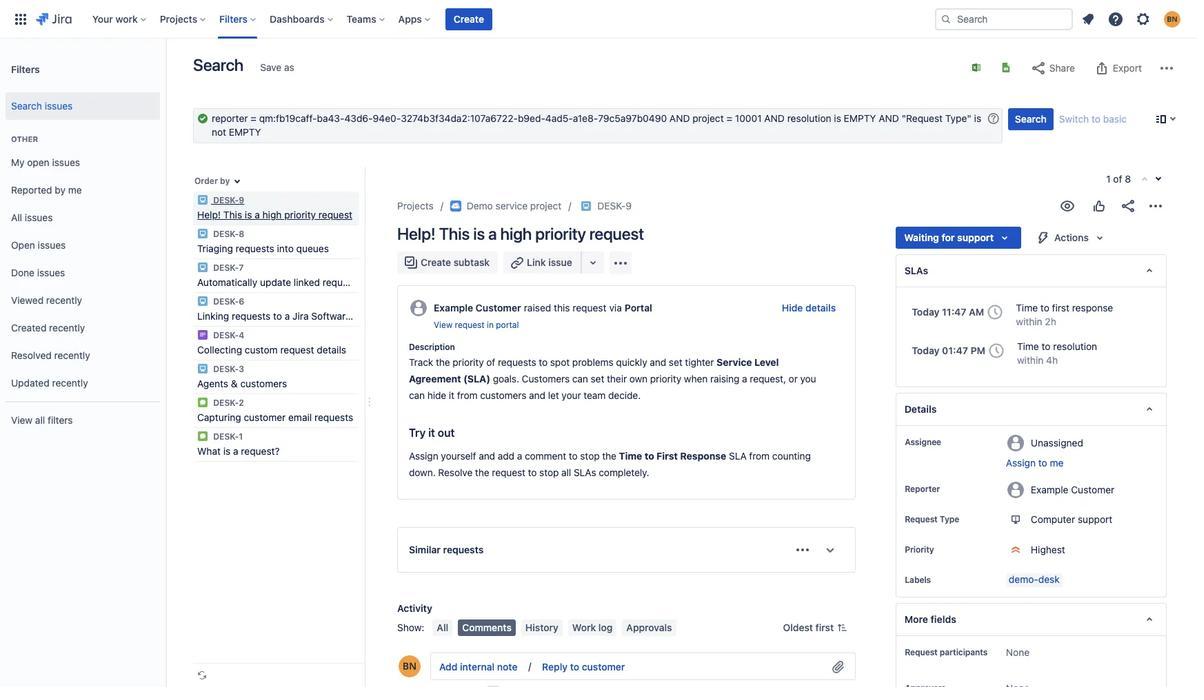 Task type: vqa. For each thing, say whether or not it's contained in the screenshot.
SLAS element
yes



Task type: describe. For each thing, give the bounding box(es) containing it.
1 vertical spatial the
[[602, 450, 617, 462]]

all for all
[[437, 622, 449, 634]]

reply
[[542, 662, 568, 674]]

filters
[[48, 414, 73, 426]]

your profile and settings image
[[1164, 11, 1181, 27]]

details
[[905, 404, 937, 415]]

desk-1
[[211, 432, 243, 442]]

0 vertical spatial can
[[572, 373, 588, 385]]

recently for viewed recently
[[46, 294, 82, 306]]

tighter
[[685, 357, 714, 368]]

to left jira on the left
[[273, 310, 282, 322]]

settings image
[[1135, 11, 1152, 27]]

more
[[905, 614, 929, 626]]

request for request participants
[[905, 648, 938, 658]]

agreement
[[409, 373, 461, 385]]

show image
[[820, 539, 842, 562]]

into
[[277, 243, 294, 255]]

the inside sla from counting down. resolve the request to stop all slas completely.
[[475, 467, 489, 479]]

work log
[[572, 622, 613, 634]]

1 vertical spatial issue
[[354, 310, 377, 322]]

actions
[[1055, 232, 1089, 243]]

it help image for help! this is a high priority request
[[197, 195, 208, 206]]

next issue 'desk-8' ( type 'j' ) image
[[1153, 174, 1164, 185]]

recently for updated recently
[[52, 377, 88, 389]]

to right comment
[[569, 450, 578, 462]]

request down desk-9 link
[[590, 224, 644, 243]]

switch to basic
[[1059, 113, 1127, 125]]

done issues
[[11, 267, 65, 278]]

0 vertical spatial of
[[1114, 173, 1123, 185]]

try
[[409, 427, 426, 439]]

copy link to issue image
[[629, 200, 640, 211]]

0 horizontal spatial desk-9
[[211, 195, 244, 206]]

their
[[607, 373, 627, 385]]

1 horizontal spatial search
[[193, 55, 244, 74]]

1 vertical spatial help!
[[397, 224, 436, 243]]

slas inside sla from counting down. resolve the request to stop all slas completely.
[[574, 467, 596, 479]]

profile image of ben nelson image
[[399, 656, 421, 678]]

your work
[[92, 13, 138, 24]]

dashboards button
[[266, 8, 338, 30]]

search for search issues
[[11, 100, 42, 111]]

share
[[1050, 62, 1075, 74]]

decide.
[[608, 390, 641, 402]]

priority
[[905, 545, 934, 555]]

0 vertical spatial all
[[35, 414, 45, 426]]

1 horizontal spatial is
[[245, 209, 252, 221]]

comments button
[[458, 620, 516, 637]]

within inside "time to resolution within 4h"
[[1017, 355, 1044, 366]]

2
[[239, 398, 244, 408]]

export
[[1113, 62, 1142, 74]]

via
[[609, 302, 622, 314]]

sidebar navigation image
[[150, 55, 181, 83]]

4h
[[1046, 355, 1058, 366]]

order by link
[[193, 172, 231, 189]]

desk- for collecting custom request details
[[213, 330, 239, 341]]

reply to customer
[[542, 662, 625, 674]]

track the priority of requests to spot problems quickly and set tighter
[[409, 357, 717, 368]]

save as
[[260, 61, 294, 73]]

created
[[11, 322, 46, 334]]

service
[[717, 357, 752, 368]]

linking requests to a jira software issue
[[197, 310, 377, 322]]

search for search button
[[1015, 113, 1047, 125]]

a right add
[[517, 450, 522, 462]]

example for example customer raised this request via portal
[[434, 302, 473, 314]]

request,
[[750, 373, 786, 385]]

0 horizontal spatial customers
[[240, 378, 287, 390]]

0 horizontal spatial it
[[428, 427, 435, 439]]

request left via
[[573, 302, 607, 314]]

sla
[[729, 450, 747, 462]]

switch to basic link
[[1059, 113, 1127, 125]]

updated recently
[[11, 377, 88, 389]]

it help image for linking requests to a jira software issue
[[197, 296, 208, 307]]

11:47
[[942, 306, 967, 318]]

desk-4
[[211, 330, 244, 341]]

newest first image
[[837, 623, 848, 634]]

issues right open
[[52, 156, 80, 168]]

support inside dropdown button
[[958, 232, 994, 243]]

1 vertical spatial is
[[473, 224, 485, 243]]

issue inside button
[[549, 257, 572, 268]]

a up triaging requests into queues
[[255, 209, 260, 221]]

desk- for capturing customer email requests
[[213, 398, 239, 408]]

1 vertical spatial filters
[[11, 63, 40, 75]]

request for request type
[[905, 515, 938, 525]]

recently for resolved recently
[[54, 349, 90, 361]]

0 vertical spatial customer
[[244, 412, 286, 424]]

0 vertical spatial and
[[650, 357, 666, 368]]

request up queues
[[319, 209, 352, 221]]

history button
[[521, 620, 563, 637]]

it help image for triaging requests into queues
[[197, 228, 208, 239]]

today 11:47 am
[[912, 306, 985, 318]]

by for order
[[220, 176, 230, 186]]

other group
[[6, 120, 160, 401]]

created recently
[[11, 322, 85, 334]]

requests up the 7
[[236, 243, 274, 255]]

quickly
[[616, 357, 647, 368]]

help image
[[1108, 11, 1124, 27]]

1 vertical spatial can
[[409, 390, 425, 402]]

goals.
[[493, 373, 519, 385]]

1 horizontal spatial desk-9
[[598, 200, 632, 212]]

share image
[[1120, 198, 1137, 215]]

similar requests
[[409, 544, 484, 556]]

internal
[[460, 662, 495, 674]]

resolved recently link
[[6, 342, 160, 370]]

link issue button
[[504, 252, 582, 274]]

view for view request in portal
[[434, 320, 453, 330]]

project
[[530, 200, 562, 212]]

desk- for linking requests to a jira software issue
[[213, 297, 239, 307]]

requests right similar
[[443, 544, 484, 556]]

stop inside sla from counting down. resolve the request to stop all slas completely.
[[540, 467, 559, 479]]

2 vertical spatial time
[[619, 450, 642, 462]]

notifications image
[[1080, 11, 1097, 27]]

approvals
[[627, 622, 672, 634]]

customer for example customer
[[1071, 484, 1115, 496]]

view for view all filters
[[11, 414, 33, 426]]

demo
[[467, 200, 493, 212]]

queues
[[296, 243, 329, 255]]

to inside button
[[570, 662, 580, 674]]

or
[[789, 373, 798, 385]]

my open issues link
[[6, 149, 160, 177]]

0 horizontal spatial details
[[317, 344, 346, 356]]

time for time to first response within 2h
[[1016, 302, 1038, 314]]

to inside sla from counting down. resolve the request to stop all slas completely.
[[528, 467, 537, 479]]

0 vertical spatial set
[[669, 357, 683, 368]]

activity
[[397, 603, 432, 615]]

in
[[487, 320, 494, 330]]

add attachment image
[[831, 659, 847, 676]]

assignee
[[905, 437, 942, 448]]

1 vertical spatial it help image
[[197, 364, 208, 375]]

it inside goals. customers can set their own priority when raising a request, or you can hide it from customers and let your team decide.
[[449, 390, 455, 402]]

approvals button
[[622, 620, 676, 637]]

not available - this is the first issue image
[[1140, 175, 1151, 186]]

completely.
[[599, 467, 649, 479]]

1 vertical spatial high
[[500, 224, 532, 243]]

order by
[[195, 176, 230, 186]]

comment
[[525, 450, 566, 462]]

add internal note button
[[431, 657, 526, 679]]

first
[[657, 450, 678, 462]]

2h
[[1045, 316, 1057, 328]]

01:47
[[942, 345, 968, 357]]

response
[[1072, 302, 1113, 314]]

linked
[[294, 277, 320, 288]]

0 horizontal spatial 8
[[239, 229, 245, 239]]

computer support
[[1031, 514, 1113, 526]]

computer
[[1031, 514, 1076, 526]]

1 vertical spatial of
[[487, 357, 495, 368]]

export button
[[1087, 57, 1149, 79]]

me for assign to me
[[1050, 457, 1064, 469]]

issues for search issues
[[45, 100, 73, 111]]

issues for open issues
[[38, 239, 66, 251]]

fields
[[931, 614, 957, 626]]

request participants pin to top. only you can see pinned fields. image
[[919, 659, 930, 670]]

open
[[27, 156, 49, 168]]

done
[[11, 267, 34, 278]]

requests right email
[[315, 412, 353, 424]]

clockicon image for am
[[985, 301, 1007, 324]]

assign for assign yourself and add a comment to stop the time to first response
[[409, 450, 438, 462]]

desk- for help! this is a high priority request
[[213, 195, 239, 206]]

similar
[[409, 544, 441, 556]]

collecting custom request details
[[197, 344, 346, 356]]

0 horizontal spatial high
[[263, 209, 282, 221]]

search issues group
[[6, 88, 160, 124]]

requests right linked
[[323, 277, 361, 288]]

priority up link issue
[[535, 224, 586, 243]]

example customer raised this request via portal
[[434, 302, 652, 314]]

1 horizontal spatial stop
[[580, 450, 600, 462]]

dashboards
[[270, 13, 325, 24]]

viewed
[[11, 294, 44, 306]]

1 vertical spatial this
[[439, 224, 470, 243]]

requests down 6
[[232, 310, 271, 322]]

save as button
[[253, 57, 301, 79]]

0 horizontal spatial 9
[[239, 195, 244, 206]]

portal
[[625, 302, 652, 314]]

and inside goals. customers can set their own priority when raising a request, or you can hide it from customers and let your team decide.
[[529, 390, 546, 402]]

watch options: you are not watching this issue, 0 people watching image
[[1060, 198, 1076, 215]]

details element
[[896, 393, 1167, 426]]

a down desk-1
[[233, 446, 238, 457]]

priority up queues
[[284, 209, 316, 221]]

time to first response within 2h
[[1016, 302, 1113, 328]]

issues for all issues
[[25, 211, 53, 223]]

time for time to resolution within 4h
[[1017, 341, 1039, 352]]

link web pages and more image
[[585, 255, 601, 271]]

all inside sla from counting down. resolve the request to stop all slas completely.
[[562, 467, 571, 479]]

demo-
[[1009, 574, 1039, 586]]

triaging requests into queues
[[197, 243, 329, 255]]

1 vertical spatial support
[[1078, 514, 1113, 526]]

1 horizontal spatial 1
[[1107, 173, 1111, 185]]



Task type: locate. For each thing, give the bounding box(es) containing it.
support right for at the top right of page
[[958, 232, 994, 243]]

0 vertical spatial me
[[68, 184, 82, 196]]

me for reported by me
[[68, 184, 82, 196]]

it help image up linking
[[197, 296, 208, 307]]

issues for done issues
[[37, 267, 65, 278]]

today for today 01:47 pm
[[912, 345, 940, 357]]

0 vertical spatial 8
[[1125, 173, 1131, 185]]

view down updated
[[11, 414, 33, 426]]

actions button
[[1027, 227, 1117, 249]]

service request image
[[197, 397, 208, 408]]

waiting
[[904, 232, 939, 243]]

1 horizontal spatial 9
[[626, 200, 632, 212]]

to left first
[[645, 450, 654, 462]]

desk- up capturing on the left bottom of page
[[213, 398, 239, 408]]

to inside button
[[1039, 457, 1048, 469]]

stop
[[580, 450, 600, 462], [540, 467, 559, 479]]

clockicon image right 11:47
[[985, 301, 1007, 324]]

create inside "button"
[[454, 13, 484, 24]]

priority up (sla)
[[453, 357, 484, 368]]

reported by me link
[[6, 177, 160, 204]]

0 vertical spatial filters
[[219, 13, 248, 24]]

to up the customers
[[539, 357, 548, 368]]

1 of 8
[[1107, 173, 1131, 185]]

1 horizontal spatial create
[[454, 13, 484, 24]]

issue right software
[[354, 310, 377, 322]]

desk-9 up add app icon
[[598, 200, 632, 212]]

time up within 4h button
[[1017, 341, 1039, 352]]

1 horizontal spatial can
[[572, 373, 588, 385]]

automatically
[[197, 277, 257, 288]]

request up request participants pin to top. only you can see pinned fields. image
[[905, 648, 938, 658]]

customer for example customer raised this request via portal
[[476, 302, 521, 314]]

9 up add app icon
[[626, 200, 632, 212]]

support
[[958, 232, 994, 243], [1078, 514, 1113, 526]]

problems
[[572, 357, 614, 368]]

1 horizontal spatial details
[[806, 302, 836, 314]]

to down comment
[[528, 467, 537, 479]]

filters inside dropdown button
[[219, 13, 248, 24]]

assign up down.
[[409, 450, 438, 462]]

time inside time to first response within 2h
[[1016, 302, 1038, 314]]

0 horizontal spatial example
[[434, 302, 473, 314]]

first inside button
[[816, 622, 834, 634]]

request
[[319, 209, 352, 221], [590, 224, 644, 243], [573, 302, 607, 314], [455, 320, 485, 330], [280, 344, 314, 356], [492, 467, 526, 479]]

1 horizontal spatial first
[[1052, 302, 1070, 314]]

triaging
[[197, 243, 233, 255]]

primary element
[[8, 0, 935, 38]]

first inside time to first response within 2h
[[1052, 302, 1070, 314]]

reporter pin to top. only you can see pinned fields. image
[[943, 484, 954, 495]]

0 horizontal spatial support
[[958, 232, 994, 243]]

0 horizontal spatial it help image
[[197, 364, 208, 375]]

desk-7
[[211, 263, 244, 273]]

set
[[669, 357, 683, 368], [591, 373, 604, 385]]

1 horizontal spatial all
[[437, 622, 449, 634]]

participants
[[940, 648, 988, 658]]

by inside reported by me link
[[55, 184, 66, 196]]

from inside goals. customers can set their own priority when raising a request, or you can hide it from customers and let your team decide.
[[457, 390, 478, 402]]

1 horizontal spatial it
[[449, 390, 455, 402]]

open issues link
[[6, 232, 160, 259]]

time
[[1016, 302, 1038, 314], [1017, 341, 1039, 352], [619, 450, 642, 462]]

set left tighter
[[669, 357, 683, 368]]

for
[[942, 232, 955, 243]]

try it out
[[409, 427, 455, 439]]

request inside sla from counting down. resolve the request to stop all slas completely.
[[492, 467, 526, 479]]

filters
[[219, 13, 248, 24], [11, 63, 40, 75]]

0 vertical spatial this
[[223, 209, 242, 221]]

3 it help image from the top
[[197, 262, 208, 273]]

desk- up triaging
[[213, 229, 239, 239]]

1 horizontal spatial customer
[[1071, 484, 1115, 496]]

search inside group
[[11, 100, 42, 111]]

recently down resolved recently link
[[52, 377, 88, 389]]

all issues link
[[6, 204, 160, 232]]

0 vertical spatial create
[[454, 13, 484, 24]]

1 horizontal spatial high
[[500, 224, 532, 243]]

first left newest first icon
[[816, 622, 834, 634]]

request inside view request in portal link
[[455, 320, 485, 330]]

it help image left desk-9 link
[[581, 201, 592, 212]]

oldest
[[783, 622, 813, 634]]

link issue
[[527, 257, 572, 268]]

customers
[[240, 378, 287, 390], [480, 390, 527, 402]]

0 horizontal spatial can
[[409, 390, 425, 402]]

details inside button
[[806, 302, 836, 314]]

it help image
[[581, 201, 592, 212], [197, 364, 208, 375]]

desk- up &
[[213, 364, 239, 375]]

it help image
[[197, 195, 208, 206], [197, 228, 208, 239], [197, 262, 208, 273], [197, 296, 208, 307]]

1 horizontal spatial view
[[434, 320, 453, 330]]

counting
[[772, 450, 811, 462]]

0 vertical spatial all
[[11, 211, 22, 223]]

time up within 2h button
[[1016, 302, 1038, 314]]

1 vertical spatial set
[[591, 373, 604, 385]]

customers inside goals. customers can set their own priority when raising a request, or you can hide it from customers and let your team decide.
[[480, 390, 527, 402]]

issue right link
[[549, 257, 572, 268]]

all left filters on the left of page
[[35, 414, 45, 426]]

desk- down order by
[[213, 195, 239, 206]]

recently inside "link"
[[52, 377, 88, 389]]

service request with approvals image
[[197, 330, 208, 341]]

customers
[[522, 373, 570, 385]]

a left jira on the left
[[285, 310, 290, 322]]

desk- for agents & customers
[[213, 364, 239, 375]]

request down jira on the left
[[280, 344, 314, 356]]

today 01:47 pm
[[912, 345, 986, 357]]

filters right projects "dropdown button"
[[219, 13, 248, 24]]

customer inside button
[[582, 662, 625, 674]]

desk- up the what is a request?
[[213, 432, 239, 442]]

show:
[[397, 622, 424, 634]]

0 horizontal spatial is
[[223, 446, 231, 457]]

desk- left the "copy link to issue" icon
[[598, 200, 626, 212]]

priority pin to top. only you can see pinned fields. image
[[937, 545, 948, 556]]

2 today from the top
[[912, 345, 940, 357]]

1 vertical spatial view
[[11, 414, 33, 426]]

menu bar
[[430, 620, 679, 637]]

8 left not available - this is the first issue icon on the right top of page
[[1125, 173, 1131, 185]]

2 horizontal spatial is
[[473, 224, 485, 243]]

1 vertical spatial projects
[[397, 200, 434, 212]]

automatically update linked requests
[[197, 277, 361, 288]]

more fields
[[905, 614, 957, 626]]

search up other
[[11, 100, 42, 111]]

0 horizontal spatial by
[[55, 184, 66, 196]]

viewed recently link
[[6, 287, 160, 315]]

goals. customers can set their own priority when raising a request, or you can hide it from customers and let your team decide.
[[409, 373, 819, 402]]

within left the 4h
[[1017, 355, 1044, 366]]

1 horizontal spatial 8
[[1125, 173, 1131, 185]]

4 it help image from the top
[[197, 296, 208, 307]]

software
[[311, 310, 351, 322]]

filters up search issues
[[11, 63, 40, 75]]

2 vertical spatial the
[[475, 467, 489, 479]]

priority right own
[[650, 373, 682, 385]]

desk- for automatically update linked requests
[[213, 263, 239, 273]]

0 horizontal spatial me
[[68, 184, 82, 196]]

0 vertical spatial help! this is a high priority request
[[197, 209, 352, 221]]

issue
[[549, 257, 572, 268], [354, 310, 377, 322]]

1 up the what is a request?
[[239, 432, 243, 442]]

first
[[1052, 302, 1070, 314], [816, 622, 834, 634]]

request down add
[[492, 467, 526, 479]]

update
[[260, 277, 291, 288]]

you
[[800, 373, 816, 385]]

projects link
[[397, 198, 434, 215]]

view
[[434, 320, 453, 330], [11, 414, 33, 426]]

search inside button
[[1015, 113, 1047, 125]]

0 horizontal spatial the
[[436, 357, 450, 368]]

1 vertical spatial customer
[[582, 662, 625, 674]]

teams button
[[343, 8, 390, 30]]

issues up open issues
[[25, 211, 53, 223]]

1 horizontal spatial filters
[[219, 13, 248, 24]]

it help image down triaging
[[197, 262, 208, 273]]

2 it help image from the top
[[197, 228, 208, 239]]

None text field
[[193, 108, 1003, 143]]

add app image
[[612, 255, 629, 271]]

0 vertical spatial first
[[1052, 302, 1070, 314]]

open in google sheets image
[[1001, 62, 1012, 73]]

all up open in the top of the page
[[11, 211, 22, 223]]

it help image for automatically update linked requests
[[197, 262, 208, 273]]

1 horizontal spatial support
[[1078, 514, 1113, 526]]

to left basic
[[1092, 113, 1101, 125]]

1 horizontal spatial assign
[[1006, 457, 1036, 469]]

reported
[[11, 184, 52, 196]]

all inside button
[[437, 622, 449, 634]]

is up triaging requests into queues
[[245, 209, 252, 221]]

reply to customer button
[[534, 657, 633, 679]]

desk- up automatically
[[213, 263, 239, 273]]

projects for projects link
[[397, 200, 434, 212]]

resolution
[[1053, 341, 1098, 352]]

2 vertical spatial is
[[223, 446, 231, 457]]

from right the sla
[[749, 450, 770, 462]]

teams
[[347, 13, 376, 24]]

level
[[755, 357, 779, 368]]

0 horizontal spatial customer
[[244, 412, 286, 424]]

clockicon image right 01:47 in the bottom of the page
[[986, 340, 1008, 362]]

today for today 11:47 am
[[912, 306, 940, 318]]

demo-desk link
[[1006, 574, 1063, 588]]

banner containing your work
[[0, 0, 1197, 39]]

details right hide
[[806, 302, 836, 314]]

a inside goals. customers can set their own priority when raising a request, or you can hide it from customers and let your team decide.
[[742, 373, 747, 385]]

0 horizontal spatial 1
[[239, 432, 243, 442]]

appswitcher icon image
[[12, 11, 29, 27]]

0 horizontal spatial issue
[[354, 310, 377, 322]]

desk- for triaging requests into queues
[[213, 229, 239, 239]]

1 horizontal spatial help!
[[397, 224, 436, 243]]

banner
[[0, 0, 1197, 39]]

service request image
[[197, 431, 208, 442]]

of
[[1114, 173, 1123, 185], [487, 357, 495, 368]]

0 vertical spatial is
[[245, 209, 252, 221]]

add
[[439, 662, 458, 674]]

waiting for support
[[904, 232, 994, 243]]

assign for assign to me
[[1006, 457, 1036, 469]]

description
[[409, 342, 455, 353]]

desk-9 link
[[598, 198, 632, 215]]

customers down 3
[[240, 378, 287, 390]]

0 vertical spatial it help image
[[581, 201, 592, 212]]

customer
[[244, 412, 286, 424], [582, 662, 625, 674]]

jira image
[[36, 11, 72, 27], [36, 11, 72, 27]]

high
[[263, 209, 282, 221], [500, 224, 532, 243]]

requests up "goals."
[[498, 357, 536, 368]]

to inside "time to resolution within 4h"
[[1042, 341, 1051, 352]]

1 horizontal spatial slas
[[905, 265, 929, 277]]

customer up in
[[476, 302, 521, 314]]

0 horizontal spatial all
[[35, 414, 45, 426]]

the up agreement
[[436, 357, 450, 368]]

&
[[231, 378, 238, 390]]

0 vertical spatial search
[[193, 55, 244, 74]]

2 request from the top
[[905, 648, 938, 658]]

by for reported
[[55, 184, 66, 196]]

example for example customer
[[1031, 484, 1069, 496]]

me inside assign to me button
[[1050, 457, 1064, 469]]

create for create
[[454, 13, 484, 24]]

all right show:
[[437, 622, 449, 634]]

demo service project link
[[450, 198, 562, 215]]

all for all issues
[[11, 211, 22, 223]]

desk-8
[[211, 229, 245, 239]]

1
[[1107, 173, 1111, 185], [239, 432, 243, 442]]

time to resolution within 4h
[[1017, 341, 1098, 366]]

a down 'demo service project' link
[[488, 224, 497, 243]]

the right resolve
[[475, 467, 489, 479]]

2 horizontal spatial and
[[650, 357, 666, 368]]

time up completely.
[[619, 450, 642, 462]]

within inside time to first response within 2h
[[1016, 316, 1043, 328]]

this
[[554, 302, 570, 314]]

customer down 2
[[244, 412, 286, 424]]

is down desk-1
[[223, 446, 231, 457]]

1 vertical spatial clockicon image
[[986, 340, 1008, 362]]

0 horizontal spatial filters
[[11, 63, 40, 75]]

0 horizontal spatial help!
[[197, 209, 221, 221]]

0 vertical spatial clockicon image
[[985, 301, 1007, 324]]

1 request from the top
[[905, 515, 938, 525]]

actions image
[[1148, 198, 1164, 215]]

0 vertical spatial support
[[958, 232, 994, 243]]

slas element
[[896, 255, 1167, 288]]

from down (sla)
[[457, 390, 478, 402]]

1 horizontal spatial and
[[529, 390, 546, 402]]

1 it help image from the top
[[197, 195, 208, 206]]

1 horizontal spatial example
[[1031, 484, 1069, 496]]

0 horizontal spatial from
[[457, 390, 478, 402]]

clockicon image for pm
[[986, 340, 1008, 362]]

time inside "time to resolution within 4h"
[[1017, 341, 1039, 352]]

help! this is a high priority request down demo service project
[[397, 224, 644, 243]]

create inside button
[[421, 257, 451, 268]]

from inside sla from counting down. resolve the request to stop all slas completely.
[[749, 450, 770, 462]]

desk-9 down order by
[[211, 195, 244, 206]]

0 vertical spatial view
[[434, 320, 453, 330]]

pm
[[971, 345, 986, 357]]

issues inside group
[[45, 100, 73, 111]]

customer down log
[[582, 662, 625, 674]]

track
[[409, 357, 433, 368]]

request?
[[241, 446, 280, 457]]

demo service project image
[[450, 201, 461, 212]]

within 2h button
[[1016, 315, 1057, 329]]

1 vertical spatial all
[[562, 467, 571, 479]]

example up view request in portal
[[434, 302, 473, 314]]

1 vertical spatial request
[[905, 648, 938, 658]]

this up desk-8
[[223, 209, 242, 221]]

today left 01:47 in the bottom of the page
[[912, 345, 940, 357]]

desk- for what is a request?
[[213, 432, 239, 442]]

0 horizontal spatial and
[[479, 450, 495, 462]]

capturing
[[197, 412, 241, 424]]

it right try
[[428, 427, 435, 439]]

raising
[[710, 373, 740, 385]]

1 vertical spatial help! this is a high priority request
[[397, 224, 644, 243]]

my open issues
[[11, 156, 80, 168]]

the up completely.
[[602, 450, 617, 462]]

your
[[92, 13, 113, 24]]

to inside time to first response within 2h
[[1041, 302, 1050, 314]]

0 vertical spatial customer
[[476, 302, 521, 314]]

search image
[[941, 13, 952, 24]]

0 horizontal spatial search
[[11, 100, 42, 111]]

1 horizontal spatial the
[[475, 467, 489, 479]]

recently for created recently
[[49, 322, 85, 334]]

menu bar containing all
[[430, 620, 679, 637]]

search button
[[1008, 108, 1054, 130]]

create for create subtask
[[421, 257, 451, 268]]

projects inside "dropdown button"
[[160, 13, 197, 24]]

high up triaging requests into queues
[[263, 209, 282, 221]]

projects button
[[156, 8, 211, 30]]

me
[[68, 184, 82, 196], [1050, 457, 1064, 469]]

to down unassigned
[[1039, 457, 1048, 469]]

1 horizontal spatial me
[[1050, 457, 1064, 469]]

1 vertical spatial within
[[1017, 355, 1044, 366]]

0 vertical spatial issue
[[549, 257, 572, 268]]

all down assign yourself and add a comment to stop the time to first response
[[562, 467, 571, 479]]

1 horizontal spatial of
[[1114, 173, 1123, 185]]

open in microsoft excel image
[[971, 62, 982, 73]]

add
[[498, 450, 515, 462]]

of left not available - this is the first issue icon on the right top of page
[[1114, 173, 1123, 185]]

by inside order by link
[[220, 176, 230, 186]]

vote options: no one has voted for this issue yet. image
[[1091, 198, 1108, 215]]

assignee pin to top. only you can see pinned fields. image
[[944, 437, 955, 448]]

1 vertical spatial time
[[1017, 341, 1039, 352]]

set up team
[[591, 373, 604, 385]]

view up description
[[434, 320, 453, 330]]

email
[[288, 412, 312, 424]]

it help image down order
[[197, 195, 208, 206]]

1 today from the top
[[912, 306, 940, 318]]

example customer
[[1031, 484, 1115, 496]]

customers down "goals."
[[480, 390, 527, 402]]

example up computer
[[1031, 484, 1069, 496]]

assign yourself and add a comment to stop the time to first response
[[409, 450, 727, 462]]

projects for projects "dropdown button"
[[160, 13, 197, 24]]

projects left demo service project image
[[397, 200, 434, 212]]

collecting
[[197, 344, 242, 356]]

Search field
[[935, 8, 1073, 30]]

issues up viewed recently in the top left of the page
[[37, 267, 65, 278]]

9 up desk-8
[[239, 195, 244, 206]]

1 vertical spatial first
[[816, 622, 834, 634]]

1 up vote options: no one has voted for this issue yet. icon in the right of the page
[[1107, 173, 1111, 185]]

create
[[454, 13, 484, 24], [421, 257, 451, 268]]

1 vertical spatial slas
[[574, 467, 596, 479]]

0 vertical spatial it
[[449, 390, 455, 402]]

and left add
[[479, 450, 495, 462]]

a down service
[[742, 373, 747, 385]]

can left hide
[[409, 390, 425, 402]]

assign inside button
[[1006, 457, 1036, 469]]

0 vertical spatial help!
[[197, 209, 221, 221]]

2 vertical spatial search
[[1015, 113, 1047, 125]]

today left 11:47
[[912, 306, 940, 318]]

demo-desk
[[1009, 574, 1060, 586]]

create right apps dropdown button
[[454, 13, 484, 24]]

reported by me
[[11, 184, 82, 196]]

1 horizontal spatial from
[[749, 450, 770, 462]]

1 horizontal spatial by
[[220, 176, 230, 186]]

portal
[[496, 320, 519, 330]]

order
[[195, 176, 218, 186]]

recently up 'created recently'
[[46, 294, 82, 306]]

request left in
[[455, 320, 485, 330]]

2 horizontal spatial the
[[602, 450, 617, 462]]

work
[[116, 13, 138, 24]]

raised
[[524, 302, 551, 314]]

1 horizontal spatial customers
[[480, 390, 527, 402]]

slas down assign yourself and add a comment to stop the time to first response
[[574, 467, 596, 479]]

unassigned
[[1031, 437, 1084, 449]]

recently down created recently link
[[54, 349, 90, 361]]

1 vertical spatial stop
[[540, 467, 559, 479]]

is down demo
[[473, 224, 485, 243]]

1 vertical spatial today
[[912, 345, 940, 357]]

more fields element
[[896, 604, 1167, 637]]

1 vertical spatial 8
[[239, 229, 245, 239]]

me inside reported by me link
[[68, 184, 82, 196]]

service
[[496, 200, 528, 212]]

2 horizontal spatial search
[[1015, 113, 1047, 125]]

priority inside goals. customers can set their own priority when raising a request, or you can hide it from customers and let your team decide.
[[650, 373, 682, 385]]

clockicon image
[[985, 301, 1007, 324], [986, 340, 1008, 362]]

1 horizontal spatial help! this is a high priority request
[[397, 224, 644, 243]]

set inside goals. customers can set their own priority when raising a request, or you can hide it from customers and let your team decide.
[[591, 373, 604, 385]]

0 vertical spatial the
[[436, 357, 450, 368]]

all inside other 'group'
[[11, 211, 22, 223]]

1 vertical spatial from
[[749, 450, 770, 462]]

1 horizontal spatial issue
[[549, 257, 572, 268]]

1 vertical spatial 1
[[239, 432, 243, 442]]

viewed recently
[[11, 294, 82, 306]]



